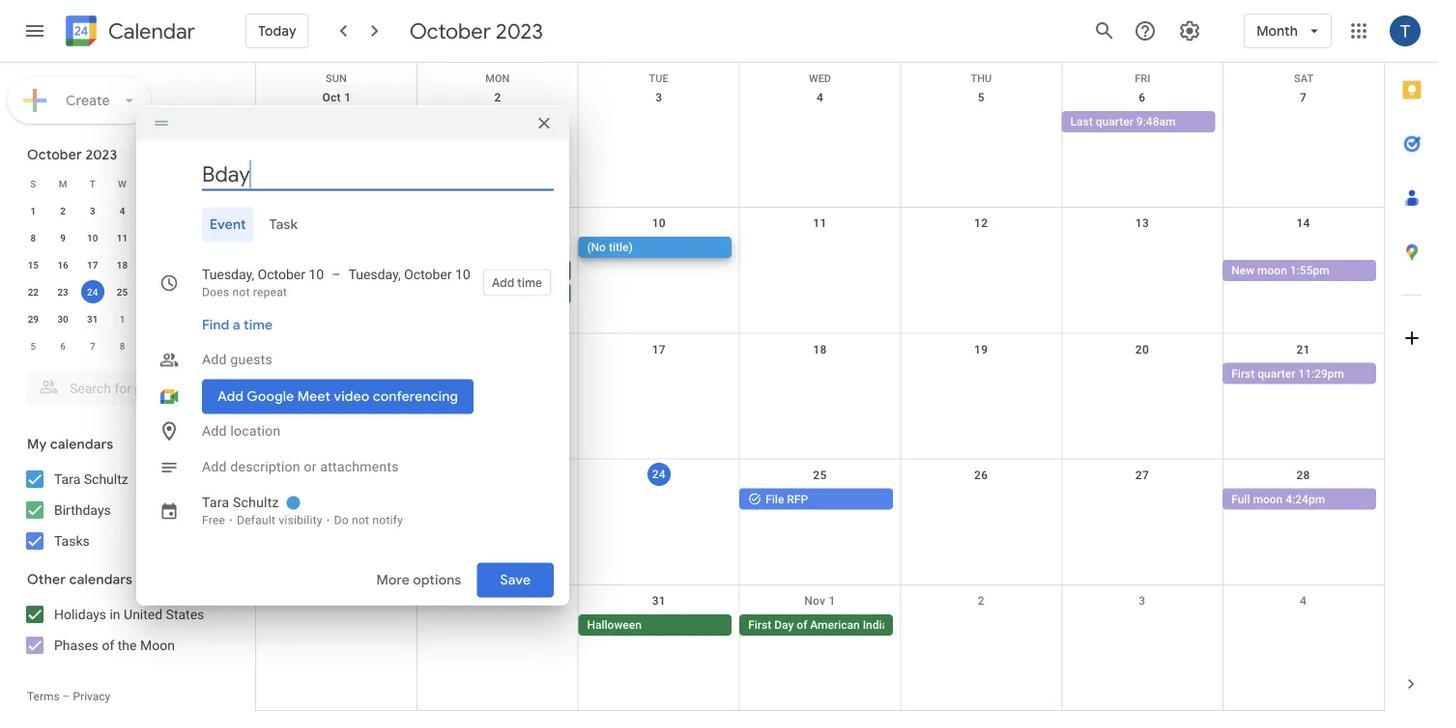 Task type: describe. For each thing, give the bounding box(es) containing it.
file
[[766, 493, 784, 506]]

1 horizontal spatial 18
[[813, 343, 827, 356]]

privacy link
[[73, 690, 110, 704]]

12
[[975, 217, 988, 230]]

month inside dropdown button
[[1257, 22, 1298, 40]]

row containing s
[[18, 170, 226, 197]]

fri
[[1135, 73, 1151, 85]]

calendar heading
[[104, 18, 195, 45]]

other calendars
[[27, 571, 133, 589]]

moon
[[140, 638, 175, 653]]

oct 1
[[322, 91, 351, 104]]

holidays
[[54, 607, 106, 623]]

tasks
[[54, 533, 90, 549]]

full
[[1232, 493, 1250, 506]]

phases
[[54, 638, 99, 653]]

1 horizontal spatial 8
[[120, 340, 125, 352]]

halloween
[[587, 619, 642, 632]]

new
[[1232, 264, 1255, 278]]

last quarter 9:48am
[[1071, 115, 1176, 129]]

29 element
[[22, 307, 45, 331]]

25 element
[[111, 280, 134, 304]]

november 9 element
[[140, 334, 164, 358]]

25 inside october 2023 grid
[[117, 286, 128, 298]]

2 horizontal spatial 3
[[1139, 594, 1146, 608]]

calendar
[[108, 18, 195, 45]]

w
[[118, 178, 127, 189]]

columbus
[[426, 264, 479, 278]]

first day of american indian heritage month
[[748, 619, 979, 632]]

other
[[27, 571, 66, 589]]

guests
[[230, 352, 273, 368]]

row group containing 1
[[18, 197, 226, 360]]

15 element
[[22, 253, 45, 276]]

28 inside grid
[[1297, 468, 1311, 482]]

mon
[[486, 73, 510, 85]]

14 element
[[200, 226, 223, 249]]

18 element
[[111, 253, 134, 276]]

30 for nov 1
[[491, 594, 505, 608]]

do
[[334, 514, 349, 527]]

26
[[975, 468, 988, 482]]

quarter for 9:48am
[[1096, 115, 1134, 129]]

3 for 1
[[90, 205, 95, 217]]

a
[[233, 317, 240, 334]]

3 for oct 1
[[656, 91, 663, 104]]

0 horizontal spatial 8
[[30, 232, 36, 244]]

15
[[28, 259, 39, 271]]

my
[[27, 436, 47, 453]]

peoples'
[[486, 287, 530, 301]]

description
[[230, 459, 300, 475]]

24 cell
[[78, 278, 107, 305]]

19
[[975, 343, 988, 356]]

17 inside october 2023 grid
[[87, 259, 98, 271]]

not inside tuesday, october 10 – tuesday, october 10 does not repeat
[[232, 286, 250, 299]]

first quarter 11:29pm
[[1232, 367, 1345, 380]]

add for add time
[[492, 276, 514, 290]]

repeat
[[253, 286, 287, 299]]

17 element
[[81, 253, 104, 276]]

indian
[[863, 619, 895, 632]]

my calendars
[[27, 436, 113, 453]]

– inside tuesday, october 10 – tuesday, october 10 does not repeat
[[332, 267, 341, 283]]

row containing 17
[[256, 334, 1384, 460]]

24 inside 'cell'
[[87, 286, 98, 298]]

14 for sun
[[1297, 217, 1311, 230]]

does
[[202, 286, 229, 299]]

find a time
[[202, 317, 273, 334]]

find
[[202, 317, 230, 334]]

6 inside october 2023 grid
[[60, 340, 66, 352]]

30 element
[[51, 307, 74, 331]]

m
[[59, 178, 67, 189]]

9:48am
[[1137, 115, 1176, 129]]

columbus day button
[[417, 260, 571, 282]]

task
[[269, 216, 298, 233]]

row containing 10
[[256, 208, 1384, 334]]

other calendars button
[[4, 565, 240, 595]]

(no title)
[[587, 241, 633, 254]]

1 vertical spatial october 2023
[[27, 146, 117, 163]]

row containing 22
[[18, 278, 226, 305]]

1 horizontal spatial not
[[352, 514, 369, 527]]

my calendars button
[[4, 429, 240, 460]]

add description or attachments
[[202, 459, 399, 475]]

2 for 1
[[60, 205, 66, 217]]

1 vertical spatial tara
[[202, 495, 229, 511]]

0 horizontal spatial 7
[[90, 340, 95, 352]]

holidays in united states
[[54, 607, 204, 623]]

1 vertical spatial 27
[[1136, 468, 1149, 482]]

1 horizontal spatial october 2023
[[410, 17, 543, 44]]

10 element
[[81, 226, 104, 249]]

indigenous
[[426, 287, 484, 301]]

birthdays
[[54, 502, 111, 518]]

rfp
[[787, 493, 808, 506]]

11:29pm
[[1299, 367, 1345, 380]]

9
[[60, 232, 66, 244]]

states
[[166, 607, 204, 623]]

the
[[118, 638, 137, 653]]

1 tuesday, from the left
[[202, 267, 254, 283]]

add for add location
[[202, 423, 227, 439]]

17 inside grid
[[652, 343, 666, 356]]

wed
[[809, 73, 831, 85]]

full moon 4:24pm button
[[1223, 489, 1377, 510]]

tuesday, october 10 – tuesday, october 10 does not repeat
[[202, 267, 471, 299]]

1 up 15 element
[[30, 205, 36, 217]]

31 for 1
[[87, 313, 98, 325]]

16 element
[[51, 253, 74, 276]]

november 7 element
[[81, 334, 104, 358]]

1:55pm
[[1290, 264, 1330, 278]]

28 element
[[200, 280, 223, 304]]

2 tuesday, from the left
[[349, 267, 401, 283]]

Search for people text field
[[39, 371, 209, 406]]

find a time button
[[194, 308, 281, 343]]

1 horizontal spatial tab list
[[1385, 63, 1438, 657]]

november 8 element
[[111, 334, 134, 358]]

10 up the 17 element
[[87, 232, 98, 244]]

1 inside november 1 element
[[120, 313, 125, 325]]

row containing oct 1
[[256, 82, 1384, 208]]

day for columbus
[[482, 264, 501, 278]]

location
[[230, 423, 281, 439]]

do not notify
[[334, 514, 403, 527]]

month button
[[1244, 8, 1332, 54]]

nov
[[805, 594, 826, 608]]

1 horizontal spatial 11
[[206, 340, 217, 352]]

in
[[110, 607, 120, 623]]

task button
[[262, 207, 306, 242]]

0 vertical spatial time
[[517, 276, 542, 290]]

20
[[1136, 343, 1149, 356]]

first day of american indian heritage month button
[[740, 615, 979, 636]]

31 element
[[81, 307, 104, 331]]

of inside other calendars list
[[102, 638, 114, 653]]

file rfp button
[[740, 489, 893, 510]]

my calendars list
[[4, 464, 240, 557]]

28 inside october 2023 grid
[[206, 286, 217, 298]]

row containing 1
[[18, 197, 226, 224]]

moon for new
[[1258, 264, 1288, 278]]

full moon 4:24pm
[[1232, 493, 1325, 506]]

title)
[[609, 241, 633, 254]]

row containing sun
[[256, 63, 1384, 85]]

21 inside grid
[[1297, 343, 1311, 356]]

13
[[1136, 217, 1149, 230]]

11 element
[[111, 226, 134, 249]]

or
[[304, 459, 317, 475]]

10 left the to element
[[309, 267, 324, 283]]

event
[[210, 216, 246, 233]]



Task type: vqa. For each thing, say whether or not it's contained in the screenshot.


Task type: locate. For each thing, give the bounding box(es) containing it.
row
[[256, 63, 1384, 85], [256, 82, 1384, 208], [18, 170, 226, 197], [18, 197, 226, 224], [256, 208, 1384, 334], [18, 224, 226, 251], [18, 251, 226, 278], [18, 278, 226, 305], [18, 305, 226, 333], [18, 333, 226, 360], [256, 334, 1384, 460], [256, 460, 1384, 586], [256, 586, 1384, 712]]

25
[[117, 286, 128, 298], [813, 468, 827, 482]]

1 vertical spatial –
[[63, 690, 70, 704]]

november 11 element
[[200, 334, 223, 358]]

tara
[[54, 471, 81, 487], [202, 495, 229, 511]]

2 horizontal spatial 2
[[978, 594, 985, 608]]

1 vertical spatial moon
[[1253, 493, 1283, 506]]

0 vertical spatial 5
[[978, 91, 985, 104]]

(no title) button
[[578, 237, 732, 258]]

moon inside button
[[1258, 264, 1288, 278]]

tara inside my calendars list
[[54, 471, 81, 487]]

1 horizontal spatial tara schultz
[[202, 495, 279, 511]]

first
[[1232, 367, 1255, 380], [748, 619, 772, 632]]

default visibility
[[237, 514, 323, 527]]

25 up november 1 element
[[117, 286, 128, 298]]

22 element
[[22, 280, 45, 304]]

moon right new
[[1258, 264, 1288, 278]]

21 element
[[200, 253, 223, 276]]

moon
[[1258, 264, 1288, 278], [1253, 493, 1283, 506]]

14 inside grid
[[1297, 217, 1311, 230]]

indigenous peoples' day button
[[417, 283, 571, 305]]

11
[[813, 217, 827, 230], [117, 232, 128, 244], [206, 340, 217, 352]]

1 horizontal spatial tuesday,
[[349, 267, 401, 283]]

0 horizontal spatial first
[[748, 619, 772, 632]]

0 horizontal spatial 3
[[90, 205, 95, 217]]

30
[[57, 313, 68, 325], [491, 594, 505, 608]]

1 vertical spatial 2
[[60, 205, 66, 217]]

sat
[[1295, 73, 1314, 85]]

free
[[202, 514, 225, 527]]

row containing 15
[[18, 251, 226, 278]]

0 vertical spatial 24
[[87, 286, 98, 298]]

quarter right last
[[1096, 115, 1134, 129]]

day for first
[[775, 619, 794, 632]]

1 horizontal spatial tara
[[202, 495, 229, 511]]

27 element
[[170, 280, 193, 304]]

10 inside grid
[[652, 217, 666, 230]]

terms link
[[27, 690, 60, 704]]

2
[[494, 91, 501, 104], [60, 205, 66, 217], [978, 594, 985, 608]]

25 inside grid
[[813, 468, 827, 482]]

0 vertical spatial 18
[[117, 259, 128, 271]]

calendars right my on the bottom of the page
[[50, 436, 113, 453]]

november 5 element
[[22, 334, 45, 358]]

0 horizontal spatial month
[[945, 619, 979, 632]]

6 inside grid
[[1139, 91, 1146, 104]]

halloween button
[[578, 615, 732, 636]]

30 inside october 2023 grid
[[57, 313, 68, 325]]

american
[[810, 619, 860, 632]]

add inside add guests dropdown button
[[202, 352, 227, 368]]

11 inside grid
[[813, 217, 827, 230]]

0 vertical spatial 21
[[206, 259, 217, 271]]

october
[[410, 17, 491, 44], [27, 146, 82, 163], [258, 267, 305, 283], [404, 267, 452, 283]]

1 vertical spatial 11
[[117, 232, 128, 244]]

7 up 14 'element'
[[209, 205, 214, 217]]

of inside first day of american indian heritage month button
[[797, 619, 808, 632]]

7 down sat
[[1300, 91, 1307, 104]]

29 inside grid
[[330, 594, 344, 608]]

1 horizontal spatial 7
[[209, 205, 214, 217]]

add for add description or attachments
[[202, 459, 227, 475]]

friday column header
[[167, 170, 196, 197]]

3 inside grid
[[90, 205, 95, 217]]

1 right 'nov'
[[829, 594, 836, 608]]

october up m
[[27, 146, 82, 163]]

1 horizontal spatial 29
[[330, 594, 344, 608]]

24 inside grid
[[652, 468, 666, 482]]

tara schultz up default
[[202, 495, 279, 511]]

1 horizontal spatial 21
[[1297, 343, 1311, 356]]

0 vertical spatial of
[[797, 619, 808, 632]]

29 for nov 1
[[330, 594, 344, 608]]

21 inside 21 element
[[206, 259, 217, 271]]

1 horizontal spatial 3
[[656, 91, 663, 104]]

1 up november 8 element
[[120, 313, 125, 325]]

first quarter 11:29pm button
[[1223, 363, 1377, 384]]

8 down november 1 element
[[120, 340, 125, 352]]

0 vertical spatial 30
[[57, 313, 68, 325]]

24
[[87, 286, 98, 298], [652, 468, 666, 482]]

19 element
[[140, 253, 164, 276]]

2 for oct 1
[[494, 91, 501, 104]]

30 for 1
[[57, 313, 68, 325]]

november 4 element
[[200, 307, 223, 331]]

0 vertical spatial moon
[[1258, 264, 1288, 278]]

0 vertical spatial 14
[[1297, 217, 1311, 230]]

1
[[344, 91, 351, 104], [30, 205, 36, 217], [120, 313, 125, 325], [829, 594, 836, 608]]

0 horizontal spatial tara schultz
[[54, 471, 128, 487]]

tara schultz up birthdays
[[54, 471, 128, 487]]

22
[[28, 286, 39, 298], [330, 468, 344, 482]]

2023 up t
[[85, 146, 117, 163]]

0 vertical spatial quarter
[[1096, 115, 1134, 129]]

columbus day indigenous peoples' day
[[426, 264, 553, 301]]

settings menu image
[[1179, 19, 1202, 43]]

terms – privacy
[[27, 690, 110, 704]]

october up indigenous
[[404, 267, 452, 283]]

grid
[[255, 63, 1384, 712]]

month inside button
[[945, 619, 979, 632]]

8 up 15 element
[[30, 232, 36, 244]]

22 right or
[[330, 468, 344, 482]]

tab list
[[1385, 63, 1438, 657], [152, 207, 554, 242]]

6 down fri
[[1139, 91, 1146, 104]]

add inside add time button
[[492, 276, 514, 290]]

28 up the "4:24pm"
[[1297, 468, 1311, 482]]

last
[[1071, 115, 1093, 129]]

0 vertical spatial not
[[232, 286, 250, 299]]

Add title and time text field
[[202, 160, 554, 189]]

27 inside october 2023 grid
[[176, 286, 187, 298]]

1 horizontal spatial quarter
[[1258, 367, 1296, 380]]

moon inside button
[[1253, 493, 1283, 506]]

5 inside october 2023 grid
[[30, 340, 36, 352]]

1 vertical spatial of
[[102, 638, 114, 653]]

14 up "new moon 1:55pm" button
[[1297, 217, 1311, 230]]

1 right oct
[[344, 91, 351, 104]]

31 up the 'halloween' 'button'
[[652, 594, 666, 608]]

1 vertical spatial 2023
[[85, 146, 117, 163]]

20 element
[[170, 253, 193, 276]]

tara schultz inside my calendars list
[[54, 471, 128, 487]]

2 vertical spatial 2
[[978, 594, 985, 608]]

phases of the moon
[[54, 638, 175, 653]]

1 horizontal spatial month
[[1257, 22, 1298, 40]]

7 for 1
[[209, 205, 214, 217]]

14
[[1297, 217, 1311, 230], [206, 232, 217, 244]]

last quarter 9:48am button
[[1062, 111, 1215, 132]]

0 horizontal spatial s
[[30, 178, 36, 189]]

row containing 8
[[18, 224, 226, 251]]

7 for oct 1
[[1300, 91, 1307, 104]]

25 up file rfp button
[[813, 468, 827, 482]]

november 6 element
[[51, 334, 74, 358]]

day
[[482, 264, 501, 278], [533, 287, 553, 301], [775, 619, 794, 632]]

tab list right 11:29pm
[[1385, 63, 1438, 657]]

calendar element
[[62, 12, 195, 54]]

october 2023 up mon
[[410, 17, 543, 44]]

1 vertical spatial first
[[748, 619, 772, 632]]

1 vertical spatial tara schultz
[[202, 495, 279, 511]]

tab list up the to element
[[152, 207, 554, 242]]

first inside button
[[748, 619, 772, 632]]

1 horizontal spatial 25
[[813, 468, 827, 482]]

s left m
[[30, 178, 36, 189]]

tab list containing event
[[152, 207, 554, 242]]

1 vertical spatial 29
[[330, 594, 344, 608]]

today button
[[246, 8, 309, 54]]

1 vertical spatial 5
[[30, 340, 36, 352]]

None search field
[[0, 363, 240, 406]]

day up indigenous peoples' day button
[[482, 264, 501, 278]]

privacy
[[73, 690, 110, 704]]

5
[[978, 91, 985, 104], [30, 340, 36, 352]]

31 up november 7 element
[[87, 313, 98, 325]]

16
[[57, 259, 68, 271]]

1 vertical spatial 17
[[652, 343, 666, 356]]

t
[[90, 178, 96, 189]]

grid containing oct 1
[[255, 63, 1384, 712]]

heritage
[[898, 619, 942, 632]]

0 vertical spatial 27
[[176, 286, 187, 298]]

2 vertical spatial day
[[775, 619, 794, 632]]

1 horizontal spatial schultz
[[233, 495, 279, 511]]

29 down 'do'
[[330, 594, 344, 608]]

day inside button
[[775, 619, 794, 632]]

0 vertical spatial tara schultz
[[54, 471, 128, 487]]

0 horizontal spatial 29
[[28, 313, 39, 325]]

8
[[30, 232, 36, 244], [120, 340, 125, 352]]

0 vertical spatial 11
[[813, 217, 827, 230]]

thu
[[971, 73, 992, 85]]

11 for sun
[[813, 217, 827, 230]]

14 inside 'element'
[[206, 232, 217, 244]]

21 up first quarter 11:29pm button
[[1297, 343, 1311, 356]]

1 vertical spatial quarter
[[1258, 367, 1296, 380]]

cell containing columbus day
[[417, 237, 579, 307]]

7
[[1300, 91, 1307, 104], [209, 205, 214, 217], [90, 340, 95, 352]]

november 1 element
[[111, 307, 134, 331]]

0 vertical spatial 3
[[656, 91, 663, 104]]

2 horizontal spatial 7
[[1300, 91, 1307, 104]]

1 s from the left
[[30, 178, 36, 189]]

october 2023
[[410, 17, 543, 44], [27, 146, 117, 163]]

7 down 31 element
[[90, 340, 95, 352]]

of left the
[[102, 638, 114, 653]]

1 vertical spatial month
[[945, 619, 979, 632]]

1 vertical spatial 3
[[90, 205, 95, 217]]

1 horizontal spatial s
[[208, 178, 214, 189]]

(no
[[587, 241, 606, 254]]

tuesday, up does
[[202, 267, 254, 283]]

10 right november 9 element
[[176, 340, 187, 352]]

of down 'nov'
[[797, 619, 808, 632]]

schultz
[[84, 471, 128, 487], [233, 495, 279, 511]]

28
[[206, 286, 217, 298], [1297, 468, 1311, 482]]

november 10 element
[[170, 334, 193, 358]]

time
[[517, 276, 542, 290], [244, 317, 273, 334]]

notify
[[373, 514, 403, 527]]

create button
[[8, 77, 151, 124]]

moon for full
[[1253, 493, 1283, 506]]

23 element
[[51, 280, 74, 304]]

22 down 15
[[28, 286, 39, 298]]

calendars
[[50, 436, 113, 453], [69, 571, 133, 589]]

29 down "22" element
[[28, 313, 39, 325]]

1 horizontal spatial 30
[[491, 594, 505, 608]]

31 inside 31 element
[[87, 313, 98, 325]]

0 horizontal spatial 24
[[87, 286, 98, 298]]

0 horizontal spatial tuesday,
[[202, 267, 254, 283]]

4:24pm
[[1286, 493, 1325, 506]]

0 horizontal spatial time
[[244, 317, 273, 334]]

0 horizontal spatial tab list
[[152, 207, 554, 242]]

october up mon
[[410, 17, 491, 44]]

1 horizontal spatial first
[[1232, 367, 1255, 380]]

0 horizontal spatial 30
[[57, 313, 68, 325]]

not right 'do'
[[352, 514, 369, 527]]

first for first day of american indian heritage month
[[748, 619, 772, 632]]

add time button
[[483, 269, 551, 296]]

7 inside grid
[[1300, 91, 1307, 104]]

2 vertical spatial 3
[[1139, 594, 1146, 608]]

2 s from the left
[[208, 178, 214, 189]]

18
[[117, 259, 128, 271], [813, 343, 827, 356]]

create
[[66, 92, 110, 109]]

2 inside october 2023 grid
[[60, 205, 66, 217]]

10 up the (no title) "button"
[[652, 217, 666, 230]]

21
[[206, 259, 217, 271], [1297, 343, 1311, 356]]

31
[[87, 313, 98, 325], [652, 594, 666, 608]]

united
[[124, 607, 163, 623]]

add for add guests
[[202, 352, 227, 368]]

1 vertical spatial schultz
[[233, 495, 279, 511]]

11 for october 2023
[[117, 232, 128, 244]]

add guests button
[[194, 343, 554, 378]]

main drawer image
[[23, 19, 46, 43]]

calendars for my calendars
[[50, 436, 113, 453]]

0 vertical spatial –
[[332, 267, 341, 283]]

schultz inside my calendars list
[[84, 471, 128, 487]]

5 down thu
[[978, 91, 985, 104]]

2023 up mon
[[496, 17, 543, 44]]

0 vertical spatial 29
[[28, 313, 39, 325]]

new moon 1:55pm
[[1232, 264, 1330, 278]]

1 vertical spatial 25
[[813, 468, 827, 482]]

row containing 5
[[18, 333, 226, 360]]

0 vertical spatial october 2023
[[410, 17, 543, 44]]

schultz down my calendars dropdown button at the left bottom of page
[[84, 471, 128, 487]]

october up repeat
[[258, 267, 305, 283]]

0 horizontal spatial 17
[[87, 259, 98, 271]]

4
[[817, 91, 824, 104], [120, 205, 125, 217], [209, 313, 214, 325], [1300, 594, 1307, 608]]

0 horizontal spatial 25
[[117, 286, 128, 298]]

to element
[[332, 265, 341, 285]]

default
[[237, 514, 276, 527]]

29 for 1
[[28, 313, 39, 325]]

1 vertical spatial calendars
[[69, 571, 133, 589]]

terms
[[27, 690, 60, 704]]

1 horizontal spatial 6
[[1139, 91, 1146, 104]]

add time
[[492, 276, 542, 290]]

18 inside 18 element
[[117, 259, 128, 271]]

0 horizontal spatial october 2023
[[27, 146, 117, 163]]

0 vertical spatial 2
[[494, 91, 501, 104]]

month up sat
[[1257, 22, 1298, 40]]

29 inside "element"
[[28, 313, 39, 325]]

1 horizontal spatial 31
[[652, 594, 666, 608]]

tara up birthdays
[[54, 471, 81, 487]]

1 vertical spatial not
[[352, 514, 369, 527]]

row containing 24
[[256, 460, 1384, 586]]

23
[[57, 286, 68, 298]]

0 horizontal spatial 11
[[117, 232, 128, 244]]

1 horizontal spatial 28
[[1297, 468, 1311, 482]]

schultz up default
[[233, 495, 279, 511]]

tara up free on the left bottom of page
[[202, 495, 229, 511]]

1 horizontal spatial 27
[[1136, 468, 1149, 482]]

1 horizontal spatial 5
[[978, 91, 985, 104]]

21 down 14 'element'
[[206, 259, 217, 271]]

s right friday column header
[[208, 178, 214, 189]]

calendars for other calendars
[[69, 571, 133, 589]]

oct
[[322, 91, 341, 104]]

file rfp
[[766, 493, 808, 506]]

0 vertical spatial tara
[[54, 471, 81, 487]]

0 vertical spatial 25
[[117, 286, 128, 298]]

14 up 21 element at top
[[206, 232, 217, 244]]

day left american
[[775, 619, 794, 632]]

24, today element
[[81, 280, 104, 304]]

0 horizontal spatial 18
[[117, 259, 128, 271]]

1 vertical spatial time
[[244, 317, 273, 334]]

calendars up in
[[69, 571, 133, 589]]

new moon 1:55pm button
[[1223, 260, 1377, 282]]

first for first quarter 11:29pm
[[1232, 367, 1255, 380]]

1 horizontal spatial day
[[533, 287, 553, 301]]

visibility
[[279, 514, 323, 527]]

2 vertical spatial 11
[[206, 340, 217, 352]]

quarter left 11:29pm
[[1258, 367, 1296, 380]]

1 vertical spatial 8
[[120, 340, 125, 352]]

30 inside grid
[[491, 594, 505, 608]]

attachments
[[320, 459, 399, 475]]

0 horizontal spatial quarter
[[1096, 115, 1134, 129]]

not
[[232, 286, 250, 299], [352, 514, 369, 527]]

10 up indigenous
[[455, 267, 471, 283]]

first left 11:29pm
[[1232, 367, 1255, 380]]

0 horizontal spatial 6
[[60, 340, 66, 352]]

10
[[652, 217, 666, 230], [87, 232, 98, 244], [309, 267, 324, 283], [455, 267, 471, 283], [176, 340, 187, 352]]

22 inside grid
[[330, 468, 344, 482]]

31 for nov 1
[[652, 594, 666, 608]]

14 for october 2023
[[206, 232, 217, 244]]

0 vertical spatial 31
[[87, 313, 98, 325]]

22 inside october 2023 grid
[[28, 286, 39, 298]]

1 horizontal spatial time
[[517, 276, 542, 290]]

tuesday,
[[202, 267, 254, 283], [349, 267, 401, 283]]

1 vertical spatial 21
[[1297, 343, 1311, 356]]

october 2023 up m
[[27, 146, 117, 163]]

moon right full
[[1253, 493, 1283, 506]]

5 down 29 "element"
[[30, 340, 36, 352]]

not right does
[[232, 286, 250, 299]]

sun
[[326, 73, 347, 85]]

cell
[[417, 111, 579, 134], [579, 111, 740, 134], [740, 111, 901, 134], [901, 111, 1062, 134], [1223, 111, 1384, 134], [137, 197, 167, 224], [167, 197, 196, 224], [137, 224, 167, 251], [167, 224, 196, 251], [256, 237, 417, 307], [417, 237, 579, 307], [740, 237, 901, 307], [901, 237, 1062, 307], [1062, 237, 1223, 307], [256, 363, 417, 386], [417, 363, 579, 386], [579, 363, 740, 386], [740, 363, 901, 386], [901, 363, 1062, 386], [1062, 363, 1223, 386], [256, 489, 417, 512], [417, 489, 579, 512], [579, 489, 740, 512], [901, 489, 1062, 512], [1062, 489, 1223, 512], [256, 615, 417, 638], [417, 615, 579, 638], [901, 615, 1062, 638]]

tue
[[649, 73, 669, 85]]

1 horizontal spatial of
[[797, 619, 808, 632]]

26 element
[[140, 280, 164, 304]]

today
[[258, 22, 296, 40]]

0 horizontal spatial 2023
[[85, 146, 117, 163]]

first inside button
[[1232, 367, 1255, 380]]

october 2023 grid
[[18, 170, 226, 360]]

28 down 21 element at top
[[206, 286, 217, 298]]

0 horizontal spatial 21
[[206, 259, 217, 271]]

month right heritage
[[945, 619, 979, 632]]

29
[[28, 313, 39, 325], [330, 594, 344, 608]]

add location
[[202, 423, 281, 439]]

row group
[[18, 197, 226, 360]]

5 inside grid
[[978, 91, 985, 104]]

tuesday, right the to element
[[349, 267, 401, 283]]

6 down 30 element
[[60, 340, 66, 352]]

0 horizontal spatial 14
[[206, 232, 217, 244]]

day right peoples'
[[533, 287, 553, 301]]

1 vertical spatial 6
[[60, 340, 66, 352]]

1 horizontal spatial 2023
[[496, 17, 543, 44]]

first left american
[[748, 619, 772, 632]]

0 horizontal spatial –
[[63, 690, 70, 704]]

month
[[1257, 22, 1298, 40], [945, 619, 979, 632]]

add guests
[[202, 352, 273, 368]]

other calendars list
[[4, 599, 240, 661]]

quarter for 11:29pm
[[1258, 367, 1296, 380]]



